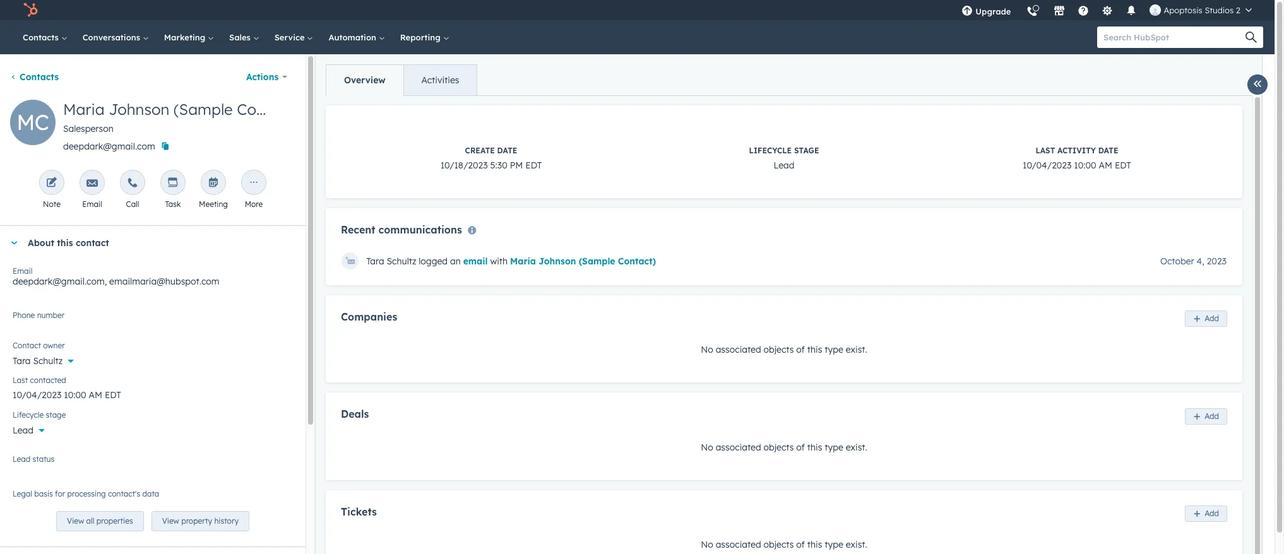 Task type: describe. For each thing, give the bounding box(es) containing it.
email
[[463, 255, 488, 267]]

search button
[[1240, 27, 1264, 48]]

apoptosis studios 2 button
[[1143, 0, 1260, 20]]

view all properties link
[[56, 512, 144, 532]]

type for companies
[[825, 344, 844, 356]]

10/04/2023
[[1023, 160, 1072, 171]]

basis
[[34, 489, 53, 499]]

last for last contacted
[[13, 376, 28, 385]]

5:30
[[490, 160, 508, 171]]

contact
[[76, 237, 109, 249]]

automation link
[[321, 20, 393, 54]]

no for companies
[[701, 344, 714, 356]]

10:00
[[1074, 160, 1097, 171]]

upgrade
[[976, 6, 1011, 16]]

Last contacted text field
[[13, 383, 293, 404]]

marketplaces image
[[1054, 6, 1066, 17]]

hubspot image
[[23, 3, 38, 18]]

activity
[[1058, 146, 1096, 155]]

add for deals
[[1205, 412, 1220, 421]]

calling icon button
[[1022, 1, 1044, 20]]

status
[[33, 455, 55, 464]]

help image
[[1078, 6, 1090, 17]]

maria johnson (sample contact) link
[[510, 255, 656, 267]]

note image
[[46, 177, 57, 189]]

tara schultz
[[13, 356, 63, 367]]

johnson inside maria johnson (sample contact) salesperson
[[109, 100, 169, 119]]

add button for deals
[[1186, 408, 1228, 425]]

lead for lead status
[[13, 455, 30, 464]]

stage
[[46, 411, 66, 420]]

search image
[[1246, 32, 1257, 43]]

property
[[181, 517, 212, 526]]

email for email
[[82, 200, 102, 209]]

logged
[[419, 255, 448, 267]]

create date 10/18/2023 5:30 pm edt
[[441, 146, 542, 171]]

type for tickets
[[825, 539, 844, 551]]

lifecycle stage
[[13, 411, 66, 420]]

reporting link
[[393, 20, 457, 54]]

call
[[126, 200, 139, 209]]

pm
[[510, 160, 523, 171]]

menu containing apoptosis studios 2
[[954, 0, 1260, 25]]

an
[[450, 255, 461, 267]]

overview
[[344, 75, 386, 86]]

no for tickets
[[701, 539, 714, 551]]

contact) inside maria johnson (sample contact) salesperson
[[237, 100, 299, 119]]

view for view all properties
[[67, 517, 84, 526]]

hubspot link
[[15, 3, 47, 18]]

last contacted
[[13, 376, 66, 385]]

date inside create date 10/18/2023 5:30 pm edt
[[497, 146, 517, 155]]

lead button
[[13, 418, 293, 439]]

add button for companies
[[1186, 311, 1228, 327]]

no associated objects of this type exist. for tickets
[[701, 539, 868, 551]]

add button for tickets
[[1186, 506, 1228, 522]]

notifications button
[[1121, 0, 1143, 20]]

tara schultz image
[[1150, 4, 1162, 16]]

studios
[[1205, 5, 1234, 15]]

more image
[[248, 177, 260, 189]]

lifecycle for lifecycle stage lead
[[749, 146, 792, 155]]

view for view property history
[[162, 517, 179, 526]]

lead inside lifecycle stage lead
[[774, 160, 795, 171]]

deals
[[341, 408, 369, 421]]

objects for deals
[[764, 442, 794, 453]]

of for tickets
[[797, 539, 805, 551]]

objects for companies
[[764, 344, 794, 356]]

last activity date 10/04/2023 10:00 am edt
[[1023, 146, 1132, 171]]

owner
[[43, 341, 65, 351]]

create
[[465, 146, 495, 155]]

view property history link
[[151, 512, 249, 532]]

tara schultz logged an email with maria johnson (sample contact)
[[366, 255, 656, 267]]

note
[[43, 200, 61, 209]]

2
[[1236, 5, 1241, 15]]

activities link
[[403, 65, 477, 95]]

contact
[[13, 341, 41, 351]]

lead status
[[13, 455, 55, 464]]

no associated objects of this type exist. for deals
[[701, 442, 868, 453]]

marketing
[[164, 32, 208, 42]]

legal basis for processing contact's data
[[13, 489, 159, 499]]

about
[[28, 237, 54, 249]]

2023
[[1207, 255, 1227, 267]]

Search HubSpot search field
[[1098, 27, 1252, 48]]

emailmaria@hubspot.com
[[109, 276, 219, 287]]

reporting
[[400, 32, 443, 42]]

sales link
[[222, 20, 267, 54]]

october
[[1161, 255, 1195, 267]]

1 vertical spatial (sample
[[579, 255, 615, 267]]

activities
[[422, 75, 459, 86]]

email for email deepdark@gmail.com, emailmaria@hubspot.com
[[13, 267, 32, 276]]

associated for tickets
[[716, 539, 761, 551]]

contact's
[[108, 489, 140, 499]]

about this contact
[[28, 237, 109, 249]]

october 4, 2023
[[1161, 255, 1227, 267]]

overview link
[[327, 65, 403, 95]]

10/18/2023
[[441, 160, 488, 171]]

1 vertical spatial contacts link
[[10, 71, 59, 83]]

all
[[86, 517, 94, 526]]

maria johnson (sample contact) salesperson
[[63, 100, 299, 135]]

service link
[[267, 20, 321, 54]]

date inside last activity date 10/04/2023 10:00 am edt
[[1099, 146, 1119, 155]]

apoptosis studios 2
[[1164, 5, 1241, 15]]

email link
[[463, 255, 488, 267]]

processing
[[67, 489, 106, 499]]

recent communications
[[341, 224, 462, 236]]

maria inside maria johnson (sample contact) salesperson
[[63, 100, 105, 119]]

am
[[1099, 160, 1113, 171]]



Task type: vqa. For each thing, say whether or not it's contained in the screenshot.
filters
no



Task type: locate. For each thing, give the bounding box(es) containing it.
2 vertical spatial type
[[825, 539, 844, 551]]

exist. for companies
[[846, 344, 868, 356]]

1 horizontal spatial view
[[162, 517, 179, 526]]

call image
[[127, 177, 138, 189]]

add button
[[1186, 311, 1228, 327], [1186, 408, 1228, 425], [1186, 506, 1228, 522]]

1 date from the left
[[497, 146, 517, 155]]

0 vertical spatial tara
[[366, 255, 384, 267]]

data
[[142, 489, 159, 499]]

1 horizontal spatial lifecycle
[[749, 146, 792, 155]]

0 vertical spatial (sample
[[174, 100, 233, 119]]

task
[[165, 200, 181, 209]]

of for deals
[[797, 442, 805, 453]]

sales
[[229, 32, 253, 42]]

contact)
[[237, 100, 299, 119], [618, 255, 656, 267]]

add for tickets
[[1205, 509, 1220, 519]]

2 vertical spatial objects
[[764, 539, 794, 551]]

1 no from the top
[[701, 344, 714, 356]]

3 no associated objects of this type exist. from the top
[[701, 539, 868, 551]]

phone number
[[13, 311, 65, 320]]

associated for companies
[[716, 344, 761, 356]]

3 type from the top
[[825, 539, 844, 551]]

tara down contact
[[13, 356, 31, 367]]

associated for deals
[[716, 442, 761, 453]]

3 no from the top
[[701, 539, 714, 551]]

2 edt from the left
[[1115, 160, 1132, 171]]

0 vertical spatial no associated objects of this type exist.
[[701, 344, 868, 356]]

tara schultz button
[[13, 349, 293, 369]]

(sample
[[174, 100, 233, 119], [579, 255, 615, 267]]

contact owner
[[13, 341, 65, 351]]

view left "property" at bottom left
[[162, 517, 179, 526]]

johnson up deepdark@gmail.com on the top left
[[109, 100, 169, 119]]

1 vertical spatial schultz
[[33, 356, 63, 367]]

menu
[[954, 0, 1260, 25]]

1 horizontal spatial date
[[1099, 146, 1119, 155]]

type
[[825, 344, 844, 356], [825, 442, 844, 453], [825, 539, 844, 551]]

3 add from the top
[[1205, 509, 1220, 519]]

0 horizontal spatial (sample
[[174, 100, 233, 119]]

date up am
[[1099, 146, 1119, 155]]

email down caret icon
[[13, 267, 32, 276]]

1 vertical spatial johnson
[[539, 255, 576, 267]]

0 vertical spatial lifecycle
[[749, 146, 792, 155]]

stage
[[794, 146, 819, 155]]

0 horizontal spatial view
[[67, 517, 84, 526]]

tara down recent
[[366, 255, 384, 267]]

2 vertical spatial no associated objects of this type exist.
[[701, 539, 868, 551]]

properties
[[96, 517, 133, 526]]

service
[[275, 32, 307, 42]]

no associated objects of this type exist. for companies
[[701, 344, 868, 356]]

1 vertical spatial exist.
[[846, 442, 868, 453]]

schultz down the recent communications
[[387, 255, 416, 267]]

last up 10/04/2023
[[1036, 146, 1055, 155]]

last inside last activity date 10/04/2023 10:00 am edt
[[1036, 146, 1055, 155]]

4,
[[1197, 255, 1205, 267]]

edt inside create date 10/18/2023 5:30 pm edt
[[526, 160, 542, 171]]

0 horizontal spatial email
[[13, 267, 32, 276]]

marketplaces button
[[1047, 0, 1073, 20]]

exist. for tickets
[[846, 539, 868, 551]]

0 vertical spatial johnson
[[109, 100, 169, 119]]

add for companies
[[1205, 314, 1220, 324]]

2 no from the top
[[701, 442, 714, 453]]

1 vertical spatial objects
[[764, 442, 794, 453]]

this inside dropdown button
[[57, 237, 73, 249]]

1 vertical spatial lifecycle
[[13, 411, 44, 420]]

2 no associated objects of this type exist. from the top
[[701, 442, 868, 453]]

1 horizontal spatial contact)
[[618, 255, 656, 267]]

objects for tickets
[[764, 539, 794, 551]]

marketing link
[[157, 20, 222, 54]]

with
[[490, 255, 508, 267]]

0 horizontal spatial date
[[497, 146, 517, 155]]

conversations
[[83, 32, 143, 42]]

2 vertical spatial associated
[[716, 539, 761, 551]]

0 horizontal spatial johnson
[[109, 100, 169, 119]]

email image
[[87, 177, 98, 189]]

lead
[[774, 160, 795, 171], [13, 425, 33, 436], [13, 455, 30, 464]]

this for tickets
[[808, 539, 823, 551]]

2 exist. from the top
[[846, 442, 868, 453]]

1 no associated objects of this type exist. from the top
[[701, 344, 868, 356]]

this for deals
[[808, 442, 823, 453]]

2 vertical spatial lead
[[13, 455, 30, 464]]

0 vertical spatial contacts link
[[15, 20, 75, 54]]

automation
[[329, 32, 379, 42]]

no
[[701, 344, 714, 356], [701, 442, 714, 453], [701, 539, 714, 551]]

view left all
[[67, 517, 84, 526]]

date up the 5:30
[[497, 146, 517, 155]]

tara for tara schultz logged an email with maria johnson (sample contact)
[[366, 255, 384, 267]]

2 add button from the top
[[1186, 408, 1228, 425]]

0 vertical spatial email
[[82, 200, 102, 209]]

2 vertical spatial no
[[701, 539, 714, 551]]

task image
[[167, 177, 179, 189]]

1 objects from the top
[[764, 344, 794, 356]]

this
[[57, 237, 73, 249], [808, 344, 823, 356], [808, 442, 823, 453], [808, 539, 823, 551]]

2 of from the top
[[797, 442, 805, 453]]

deepdark@gmail.com
[[63, 141, 155, 152]]

contacted
[[30, 376, 66, 385]]

Phone number text field
[[13, 309, 293, 334]]

1 type from the top
[[825, 344, 844, 356]]

1 horizontal spatial email
[[82, 200, 102, 209]]

0 vertical spatial add
[[1205, 314, 1220, 324]]

2 vertical spatial add button
[[1186, 506, 1228, 522]]

settings image
[[1102, 6, 1114, 17]]

add
[[1205, 314, 1220, 324], [1205, 412, 1220, 421], [1205, 509, 1220, 519]]

3 associated from the top
[[716, 539, 761, 551]]

1 horizontal spatial last
[[1036, 146, 1055, 155]]

lead for lead
[[13, 425, 33, 436]]

1 vertical spatial type
[[825, 442, 844, 453]]

2 date from the left
[[1099, 146, 1119, 155]]

0 vertical spatial maria
[[63, 100, 105, 119]]

edt right pm
[[526, 160, 542, 171]]

lifecycle stage lead
[[749, 146, 819, 171]]

help button
[[1073, 0, 1095, 20]]

deepdark@gmail.com,
[[13, 276, 107, 287]]

view all properties
[[67, 517, 133, 526]]

johnson
[[109, 100, 169, 119], [539, 255, 576, 267]]

actions button
[[238, 64, 296, 90]]

3 of from the top
[[797, 539, 805, 551]]

0 horizontal spatial lifecycle
[[13, 411, 44, 420]]

for
[[55, 489, 65, 499]]

0 vertical spatial exist.
[[846, 344, 868, 356]]

schultz inside popup button
[[33, 356, 63, 367]]

2 vertical spatial exist.
[[846, 539, 868, 551]]

1 associated from the top
[[716, 344, 761, 356]]

tara for tara schultz
[[13, 356, 31, 367]]

2 vertical spatial of
[[797, 539, 805, 551]]

settings link
[[1095, 0, 1121, 20]]

schultz for tara schultz
[[33, 356, 63, 367]]

notifications image
[[1126, 6, 1138, 17]]

more
[[245, 200, 263, 209]]

schultz
[[387, 255, 416, 267], [33, 356, 63, 367]]

edt inside last activity date 10/04/2023 10:00 am edt
[[1115, 160, 1132, 171]]

johnson right with
[[539, 255, 576, 267]]

legal
[[13, 489, 32, 499]]

0 horizontal spatial edt
[[526, 160, 542, 171]]

date
[[497, 146, 517, 155], [1099, 146, 1119, 155]]

maria up salesperson
[[63, 100, 105, 119]]

last for last activity date 10/04/2023 10:00 am edt
[[1036, 146, 1055, 155]]

0 vertical spatial schultz
[[387, 255, 416, 267]]

edt
[[526, 160, 542, 171], [1115, 160, 1132, 171]]

1 vertical spatial no associated objects of this type exist.
[[701, 442, 868, 453]]

no for deals
[[701, 442, 714, 453]]

2 objects from the top
[[764, 442, 794, 453]]

1 horizontal spatial (sample
[[579, 255, 615, 267]]

1 vertical spatial lead
[[13, 425, 33, 436]]

of for companies
[[797, 344, 805, 356]]

edt right am
[[1115, 160, 1132, 171]]

1 horizontal spatial schultz
[[387, 255, 416, 267]]

schultz for tara schultz logged an email with maria johnson (sample contact)
[[387, 255, 416, 267]]

2 add from the top
[[1205, 412, 1220, 421]]

0 horizontal spatial schultz
[[33, 356, 63, 367]]

3 add button from the top
[[1186, 506, 1228, 522]]

view
[[67, 517, 84, 526], [162, 517, 179, 526]]

0 vertical spatial associated
[[716, 344, 761, 356]]

maria right with
[[510, 255, 536, 267]]

0 vertical spatial objects
[[764, 344, 794, 356]]

0 horizontal spatial maria
[[63, 100, 105, 119]]

apoptosis
[[1164, 5, 1203, 15]]

0 vertical spatial contact)
[[237, 100, 299, 119]]

0 vertical spatial of
[[797, 344, 805, 356]]

0 vertical spatial add button
[[1186, 311, 1228, 327]]

1 add from the top
[[1205, 314, 1220, 324]]

salesperson
[[63, 123, 114, 135]]

communications
[[379, 224, 462, 236]]

lead inside lead popup button
[[13, 425, 33, 436]]

0 vertical spatial last
[[1036, 146, 1055, 155]]

0 vertical spatial lead
[[774, 160, 795, 171]]

tickets
[[341, 506, 377, 518]]

(sample inside maria johnson (sample contact) salesperson
[[174, 100, 233, 119]]

1 exist. from the top
[[846, 344, 868, 356]]

1 vertical spatial contact)
[[618, 255, 656, 267]]

1 vertical spatial no
[[701, 442, 714, 453]]

1 horizontal spatial tara
[[366, 255, 384, 267]]

no associated objects of this type exist.
[[701, 344, 868, 356], [701, 442, 868, 453], [701, 539, 868, 551]]

lead down lifecycle stage at the left of the page
[[13, 425, 33, 436]]

of
[[797, 344, 805, 356], [797, 442, 805, 453], [797, 539, 805, 551]]

meeting
[[199, 200, 228, 209]]

lead left the 'status'
[[13, 455, 30, 464]]

upgrade image
[[962, 6, 973, 17]]

caret image
[[10, 242, 18, 245]]

companies
[[341, 311, 397, 323]]

3 exist. from the top
[[846, 539, 868, 551]]

1 view from the left
[[67, 517, 84, 526]]

0 vertical spatial no
[[701, 344, 714, 356]]

calling icon image
[[1027, 6, 1039, 18]]

last down tara schultz
[[13, 376, 28, 385]]

history
[[214, 517, 239, 526]]

0 vertical spatial type
[[825, 344, 844, 356]]

lifecycle
[[749, 146, 792, 155], [13, 411, 44, 420]]

email deepdark@gmail.com, emailmaria@hubspot.com
[[13, 267, 219, 287]]

navigation
[[326, 64, 478, 96]]

this for companies
[[808, 344, 823, 356]]

tara
[[366, 255, 384, 267], [13, 356, 31, 367]]

1 vertical spatial add
[[1205, 412, 1220, 421]]

2 type from the top
[[825, 442, 844, 453]]

meeting image
[[208, 177, 219, 189]]

3 objects from the top
[[764, 539, 794, 551]]

type for deals
[[825, 442, 844, 453]]

2 associated from the top
[[716, 442, 761, 453]]

1 vertical spatial of
[[797, 442, 805, 453]]

email inside the email deepdark@gmail.com, emailmaria@hubspot.com
[[13, 267, 32, 276]]

1 vertical spatial tara
[[13, 356, 31, 367]]

2 vertical spatial add
[[1205, 509, 1220, 519]]

1 vertical spatial contacts
[[20, 71, 59, 83]]

associated
[[716, 344, 761, 356], [716, 442, 761, 453], [716, 539, 761, 551]]

exist.
[[846, 344, 868, 356], [846, 442, 868, 453], [846, 539, 868, 551]]

1 horizontal spatial edt
[[1115, 160, 1132, 171]]

navigation containing overview
[[326, 64, 478, 96]]

lifecycle for lifecycle stage
[[13, 411, 44, 420]]

contacts
[[23, 32, 61, 42], [20, 71, 59, 83]]

0 horizontal spatial last
[[13, 376, 28, 385]]

maria
[[63, 100, 105, 119], [510, 255, 536, 267]]

tara inside popup button
[[13, 356, 31, 367]]

conversations link
[[75, 20, 157, 54]]

1 horizontal spatial maria
[[510, 255, 536, 267]]

0 horizontal spatial tara
[[13, 356, 31, 367]]

1 vertical spatial associated
[[716, 442, 761, 453]]

1 vertical spatial maria
[[510, 255, 536, 267]]

1 vertical spatial email
[[13, 267, 32, 276]]

lifecycle inside lifecycle stage lead
[[749, 146, 792, 155]]

number
[[37, 311, 65, 320]]

view property history
[[162, 517, 239, 526]]

recent
[[341, 224, 375, 236]]

lead down stage
[[774, 160, 795, 171]]

phone
[[13, 311, 35, 320]]

1 edt from the left
[[526, 160, 542, 171]]

1 vertical spatial add button
[[1186, 408, 1228, 425]]

2 view from the left
[[162, 517, 179, 526]]

schultz down owner
[[33, 356, 63, 367]]

contacts link
[[15, 20, 75, 54], [10, 71, 59, 83]]

1 add button from the top
[[1186, 311, 1228, 327]]

email down email 'icon'
[[82, 200, 102, 209]]

exist. for deals
[[846, 442, 868, 453]]

last
[[1036, 146, 1055, 155], [13, 376, 28, 385]]

1 of from the top
[[797, 344, 805, 356]]

0 vertical spatial contacts
[[23, 32, 61, 42]]

1 horizontal spatial johnson
[[539, 255, 576, 267]]

0 horizontal spatial contact)
[[237, 100, 299, 119]]

actions
[[246, 71, 279, 83]]

1 vertical spatial last
[[13, 376, 28, 385]]



